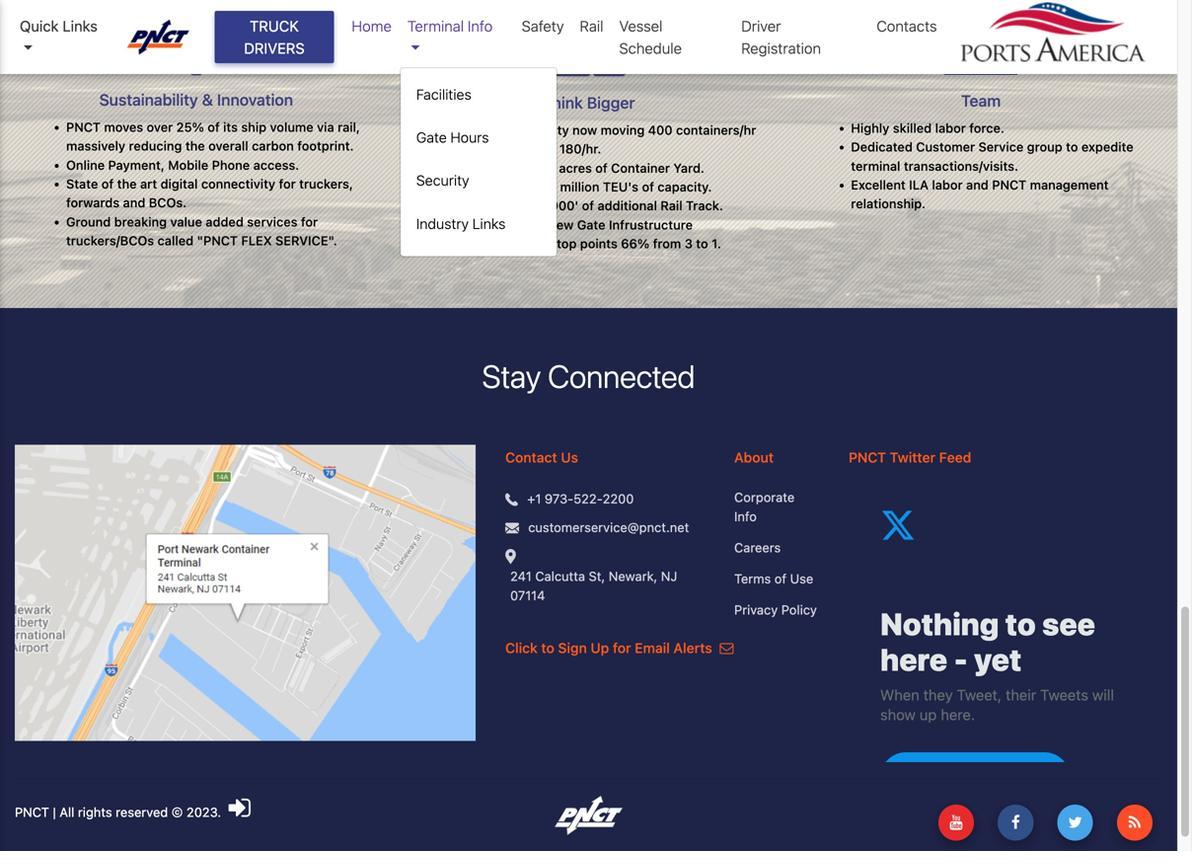 Task type: vqa. For each thing, say whether or not it's contained in the screenshot.
the top RFID
no



Task type: describe. For each thing, give the bounding box(es) containing it.
pnct twitter feed
[[849, 449, 972, 466]]

terminal info
[[408, 17, 493, 35]]

&
[[202, 91, 213, 109]]

million
[[560, 179, 600, 194]]

team image
[[943, 1, 1020, 77]]

think bigger
[[543, 93, 635, 112]]

use
[[791, 571, 814, 586]]

driver registration link
[[734, 7, 869, 67]]

art
[[140, 176, 157, 191]]

2 horizontal spatial for
[[613, 640, 632, 656]]

terminal info link
[[400, 7, 514, 67]]

of right acres
[[596, 160, 608, 175]]

flex
[[241, 233, 272, 248]]

sign
[[558, 640, 587, 656]]

3 expansion from the top
[[459, 198, 521, 213]]

25%
[[176, 119, 204, 134]]

contact us
[[506, 449, 579, 466]]

highly skilled labor force. dedicated customer service group to expedite terminal transactions/visits. excellent ila labor and pnct management relationship.
[[852, 120, 1134, 211]]

upgraded velocity now moving 400 containers/hr @peak use from 180/hr. expansion of 50 acres of container yard. expansion of 1.0 million teu's of capacity. expansion of 5,000' of additional rail track. completion of new gate infrustructure reducing truck stop points 66% from 3 to 1.
[[459, 122, 757, 251]]

1.
[[712, 236, 722, 251]]

privacy
[[735, 603, 778, 617]]

privacy policy link
[[735, 601, 820, 620]]

ship
[[241, 119, 267, 134]]

180/hr.
[[560, 141, 602, 156]]

truck drivers
[[244, 17, 305, 57]]

moving
[[601, 122, 645, 137]]

terms of use link
[[735, 569, 820, 589]]

driver
[[742, 17, 782, 35]]

rail link
[[572, 7, 612, 45]]

reducing inside upgraded velocity now moving 400 containers/hr @peak use from 180/hr. expansion of 50 acres of container yard. expansion of 1.0 million teu's of capacity. expansion of 5,000' of additional rail track. completion of new gate infrustructure reducing truck stop points 66% from 3 to 1.
[[459, 236, 512, 251]]

innovation
[[217, 91, 293, 109]]

vessel schedule link
[[612, 7, 734, 67]]

truck
[[515, 236, 547, 251]]

payment,
[[108, 157, 165, 172]]

state
[[66, 176, 98, 191]]

pnct for pnct twitter feed
[[849, 449, 887, 466]]

think bigger image
[[550, 1, 628, 79]]

and inside pnct moves over 25% of its ship volume via rail, massively reducing the overall carbon footprint. online payment, mobile phone access. state of the art digital connectivity for truckers, forwards and bcos. ground breaking value added services for truckers/bcos called "pnct flex service".
[[123, 195, 146, 210]]

@peak
[[459, 141, 500, 156]]

customerservice@pnct.net link
[[529, 518, 690, 537]]

now
[[573, 122, 598, 137]]

yard.
[[674, 160, 705, 175]]

overall
[[209, 138, 249, 153]]

of left use
[[775, 571, 787, 586]]

group
[[1028, 139, 1063, 154]]

newark,
[[609, 569, 658, 584]]

pnct for pnct moves over 25% of its ship volume via rail, massively reducing the overall carbon footprint. online payment, mobile phone access. state of the art digital connectivity for truckers, forwards and bcos. ground breaking value added services for truckers/bcos called "pnct flex service".
[[66, 119, 101, 134]]

team
[[962, 92, 1002, 110]]

reserved
[[116, 805, 168, 820]]

quick links link
[[20, 15, 109, 59]]

value
[[170, 214, 202, 229]]

to inside upgraded velocity now moving 400 containers/hr @peak use from 180/hr. expansion of 50 acres of container yard. expansion of 1.0 million teu's of capacity. expansion of 5,000' of additional rail track. completion of new gate infrustructure reducing truck stop points 66% from 3 to 1.
[[696, 236, 709, 251]]

its
[[223, 119, 238, 134]]

1 vertical spatial for
[[301, 214, 318, 229]]

pnct moves over 25% of its ship volume via rail, massively reducing the overall carbon footprint. online payment, mobile phone access. state of the art digital connectivity for truckers, forwards and bcos. ground breaking value added services for truckers/bcos called "pnct flex service".
[[66, 119, 360, 248]]

registration
[[742, 40, 822, 57]]

forwards
[[66, 195, 120, 210]]

of left its
[[208, 119, 220, 134]]

©
[[172, 805, 183, 820]]

0 horizontal spatial rail
[[580, 17, 604, 35]]

breaking
[[114, 214, 167, 229]]

terms of use
[[735, 571, 814, 586]]

hours
[[451, 129, 489, 146]]

of down million
[[582, 198, 595, 213]]

sign in image
[[229, 795, 251, 821]]

about
[[735, 449, 774, 466]]

safety link
[[514, 7, 572, 45]]

called
[[158, 233, 194, 248]]

points
[[580, 236, 618, 251]]

corporate info
[[735, 490, 795, 524]]

bcos.
[[149, 195, 187, 210]]

241 calcutta st, newark, nj 07114 link
[[511, 567, 705, 605]]

safety
[[522, 17, 564, 35]]

click
[[506, 640, 538, 656]]

force.
[[970, 120, 1005, 135]]

connectivity
[[201, 176, 276, 191]]

of down container
[[642, 179, 655, 194]]

up
[[591, 640, 610, 656]]

security
[[417, 172, 470, 189]]

dedicated
[[852, 139, 913, 154]]

of left 50 at the top of page
[[524, 160, 536, 175]]

522-
[[574, 491, 603, 506]]

industry
[[417, 215, 469, 232]]

of left 1.0
[[524, 179, 536, 194]]

truckers/bcos
[[66, 233, 154, 248]]

gate hours
[[417, 129, 489, 146]]

pnct | all rights reserved © 2023.
[[15, 805, 225, 820]]

bigger
[[587, 93, 635, 112]]

2023.
[[187, 805, 221, 820]]

+1
[[528, 491, 541, 506]]

facilities link
[[409, 76, 549, 113]]

0 vertical spatial from
[[528, 141, 556, 156]]



Task type: locate. For each thing, give the bounding box(es) containing it.
labor
[[936, 120, 967, 135], [933, 177, 963, 192]]

0 vertical spatial to
[[1067, 139, 1079, 154]]

info right terminal
[[468, 17, 493, 35]]

0 horizontal spatial the
[[117, 176, 137, 191]]

transactions/visits.
[[904, 158, 1019, 173]]

"pnct
[[197, 233, 238, 248]]

security link
[[409, 162, 549, 199]]

vessel
[[620, 17, 663, 35]]

2 horizontal spatial to
[[1067, 139, 1079, 154]]

massively
[[66, 138, 126, 153]]

0 horizontal spatial info
[[468, 17, 493, 35]]

links for industry links
[[473, 215, 506, 232]]

carbon
[[252, 138, 294, 153]]

track.
[[686, 198, 724, 213]]

info down corporate
[[735, 509, 757, 524]]

pnct up 'massively'
[[66, 119, 101, 134]]

upgraded
[[459, 122, 519, 137]]

to left sign
[[542, 640, 555, 656]]

drivers
[[244, 40, 305, 57]]

1 vertical spatial links
[[473, 215, 506, 232]]

400
[[648, 122, 673, 137]]

think
[[543, 93, 583, 112]]

contacts link
[[869, 7, 946, 45]]

2 expansion from the top
[[459, 179, 521, 194]]

0 vertical spatial and
[[967, 177, 989, 192]]

1 vertical spatial rail
[[661, 198, 683, 213]]

sustainability & innovation image
[[168, 1, 225, 76]]

vessel schedule
[[620, 17, 682, 57]]

management
[[1031, 177, 1109, 192]]

info inside corporate info
[[735, 509, 757, 524]]

customerservice@pnct.net
[[529, 520, 690, 535]]

links down security link
[[473, 215, 506, 232]]

of left 5,000'
[[524, 198, 536, 213]]

1 horizontal spatial the
[[185, 138, 205, 153]]

to
[[1067, 139, 1079, 154], [696, 236, 709, 251], [542, 640, 555, 656]]

0 horizontal spatial links
[[63, 17, 98, 35]]

via
[[317, 119, 334, 134]]

rights
[[78, 805, 112, 820]]

pnct left twitter
[[849, 449, 887, 466]]

contact
[[506, 449, 558, 466]]

to right 3 in the right top of the page
[[696, 236, 709, 251]]

pnct
[[66, 119, 101, 134], [993, 177, 1027, 192], [849, 449, 887, 466], [15, 805, 49, 820]]

0 vertical spatial the
[[185, 138, 205, 153]]

1 vertical spatial expansion
[[459, 179, 521, 194]]

1.0
[[540, 179, 557, 194]]

terminal
[[852, 158, 901, 173]]

rail down capacity.
[[661, 198, 683, 213]]

pnct left |
[[15, 805, 49, 820]]

footprint.
[[297, 138, 354, 153]]

1 vertical spatial the
[[117, 176, 137, 191]]

gate hours link
[[409, 119, 549, 156]]

for right up
[[613, 640, 632, 656]]

2 vertical spatial expansion
[[459, 198, 521, 213]]

gate up points
[[577, 217, 606, 232]]

0 horizontal spatial gate
[[417, 129, 447, 146]]

service
[[979, 139, 1024, 154]]

0 vertical spatial reducing
[[129, 138, 182, 153]]

rail inside upgraded velocity now moving 400 containers/hr @peak use from 180/hr. expansion of 50 acres of container yard. expansion of 1.0 million teu's of capacity. expansion of 5,000' of additional rail track. completion of new gate infrustructure reducing truck stop points 66% from 3 to 1.
[[661, 198, 683, 213]]

for up service".
[[301, 214, 318, 229]]

and
[[967, 177, 989, 192], [123, 195, 146, 210]]

truck drivers link
[[215, 11, 334, 63]]

66%
[[621, 236, 650, 251]]

and up breaking
[[123, 195, 146, 210]]

the down "25%"
[[185, 138, 205, 153]]

schedule
[[620, 40, 682, 57]]

info for terminal info
[[468, 17, 493, 35]]

calcutta
[[536, 569, 586, 584]]

of up forwards
[[102, 176, 114, 191]]

industry links link
[[409, 205, 549, 242]]

0 horizontal spatial reducing
[[129, 138, 182, 153]]

twitter
[[890, 449, 936, 466]]

from down the "velocity"
[[528, 141, 556, 156]]

1 vertical spatial labor
[[933, 177, 963, 192]]

links inside industry links link
[[473, 215, 506, 232]]

1 horizontal spatial gate
[[577, 217, 606, 232]]

careers link
[[735, 538, 820, 558]]

0 vertical spatial gate
[[417, 129, 447, 146]]

corporate info link
[[735, 488, 820, 526]]

velocity
[[522, 122, 569, 137]]

quick links
[[20, 17, 98, 35]]

|
[[53, 805, 56, 820]]

info for corporate info
[[735, 509, 757, 524]]

reducing down over
[[129, 138, 182, 153]]

1 vertical spatial from
[[653, 236, 682, 251]]

pnct inside pnct moves over 25% of its ship volume via rail, massively reducing the overall carbon footprint. online payment, mobile phone access. state of the art digital connectivity for truckers, forwards and bcos. ground breaking value added services for truckers/bcos called "pnct flex service".
[[66, 119, 101, 134]]

expansion
[[459, 160, 521, 175], [459, 179, 521, 194], [459, 198, 521, 213]]

3
[[685, 236, 693, 251]]

2 vertical spatial for
[[613, 640, 632, 656]]

access.
[[253, 157, 299, 172]]

1 horizontal spatial info
[[735, 509, 757, 524]]

links inside quick links link
[[63, 17, 98, 35]]

containers/hr
[[676, 122, 757, 137]]

quick
[[20, 17, 59, 35]]

241 calcutta st, newark, nj 07114
[[511, 569, 678, 603]]

to inside the highly skilled labor force. dedicated customer service group to expedite terminal transactions/visits. excellent ila labor and pnct management relationship.
[[1067, 139, 1079, 154]]

digital
[[161, 176, 198, 191]]

for
[[279, 176, 296, 191], [301, 214, 318, 229], [613, 640, 632, 656]]

reducing down completion on the left
[[459, 236, 512, 251]]

info inside terminal info link
[[468, 17, 493, 35]]

1 horizontal spatial links
[[473, 215, 506, 232]]

customer
[[917, 139, 976, 154]]

expedite
[[1082, 139, 1134, 154]]

feed
[[940, 449, 972, 466]]

0 horizontal spatial from
[[528, 141, 556, 156]]

241
[[511, 569, 532, 584]]

+1 973-522-2200
[[528, 491, 634, 506]]

reducing inside pnct moves over 25% of its ship volume via rail, massively reducing the overall carbon footprint. online payment, mobile phone access. state of the art digital connectivity for truckers, forwards and bcos. ground breaking value added services for truckers/bcos called "pnct flex service".
[[129, 138, 182, 153]]

links for quick links
[[63, 17, 98, 35]]

1 vertical spatial and
[[123, 195, 146, 210]]

home
[[352, 17, 392, 35]]

rail
[[580, 17, 604, 35], [661, 198, 683, 213]]

1 horizontal spatial from
[[653, 236, 682, 251]]

home link
[[344, 7, 400, 45]]

st,
[[589, 569, 606, 584]]

1 vertical spatial to
[[696, 236, 709, 251]]

gate
[[417, 129, 447, 146], [577, 217, 606, 232]]

labor down the transactions/visits.
[[933, 177, 963, 192]]

pnct for pnct | all rights reserved © 2023.
[[15, 805, 49, 820]]

1 horizontal spatial to
[[696, 236, 709, 251]]

truckers,
[[299, 176, 353, 191]]

sustainability & innovation
[[99, 91, 293, 109]]

rail right safety at top left
[[580, 17, 604, 35]]

gate inside upgraded velocity now moving 400 containers/hr @peak use from 180/hr. expansion of 50 acres of container yard. expansion of 1.0 million teu's of capacity. expansion of 5,000' of additional rail track. completion of new gate infrustructure reducing truck stop points 66% from 3 to 1.
[[577, 217, 606, 232]]

pnct down service
[[993, 177, 1027, 192]]

0 vertical spatial labor
[[936, 120, 967, 135]]

0 vertical spatial links
[[63, 17, 98, 35]]

0 horizontal spatial and
[[123, 195, 146, 210]]

service".
[[276, 233, 338, 248]]

use
[[503, 141, 525, 156]]

skilled
[[893, 120, 932, 135]]

of
[[208, 119, 220, 134], [524, 160, 536, 175], [596, 160, 608, 175], [102, 176, 114, 191], [524, 179, 536, 194], [642, 179, 655, 194], [524, 198, 536, 213], [582, 198, 595, 213], [532, 217, 544, 232], [775, 571, 787, 586]]

for down 'access.'
[[279, 176, 296, 191]]

1 horizontal spatial and
[[967, 177, 989, 192]]

stay
[[482, 358, 541, 395]]

1 vertical spatial gate
[[577, 217, 606, 232]]

1 vertical spatial reducing
[[459, 236, 512, 251]]

ground
[[66, 214, 111, 229]]

0 vertical spatial info
[[468, 17, 493, 35]]

over
[[147, 119, 173, 134]]

terms
[[735, 571, 771, 586]]

the down payment,
[[117, 176, 137, 191]]

mobile
[[168, 157, 209, 172]]

additional
[[598, 198, 658, 213]]

1 horizontal spatial rail
[[661, 198, 683, 213]]

container
[[611, 160, 671, 175]]

from left 3 in the right top of the page
[[653, 236, 682, 251]]

and inside the highly skilled labor force. dedicated customer service group to expedite terminal transactions/visits. excellent ila labor and pnct management relationship.
[[967, 177, 989, 192]]

alerts
[[674, 640, 713, 656]]

email
[[635, 640, 670, 656]]

corporate
[[735, 490, 795, 505]]

gate left hours
[[417, 129, 447, 146]]

1 vertical spatial info
[[735, 509, 757, 524]]

50
[[540, 160, 556, 175]]

all
[[60, 805, 74, 820]]

0 vertical spatial expansion
[[459, 160, 521, 175]]

pnct inside the highly skilled labor force. dedicated customer service group to expedite terminal transactions/visits. excellent ila labor and pnct management relationship.
[[993, 177, 1027, 192]]

envelope o image
[[720, 642, 734, 655]]

labor up customer
[[936, 120, 967, 135]]

phone
[[212, 157, 250, 172]]

0 horizontal spatial to
[[542, 640, 555, 656]]

0 vertical spatial for
[[279, 176, 296, 191]]

completion
[[459, 217, 528, 232]]

1 horizontal spatial for
[[301, 214, 318, 229]]

added
[[206, 214, 244, 229]]

0 horizontal spatial for
[[279, 176, 296, 191]]

1 expansion from the top
[[459, 160, 521, 175]]

of up "truck"
[[532, 217, 544, 232]]

to right group
[[1067, 139, 1079, 154]]

highly
[[852, 120, 890, 135]]

1 horizontal spatial reducing
[[459, 236, 512, 251]]

capacity.
[[658, 179, 712, 194]]

2 vertical spatial to
[[542, 640, 555, 656]]

driver registration
[[742, 17, 822, 57]]

and down the transactions/visits.
[[967, 177, 989, 192]]

click to sign up for email alerts
[[506, 640, 716, 656]]

links right quick
[[63, 17, 98, 35]]

0 vertical spatial rail
[[580, 17, 604, 35]]



